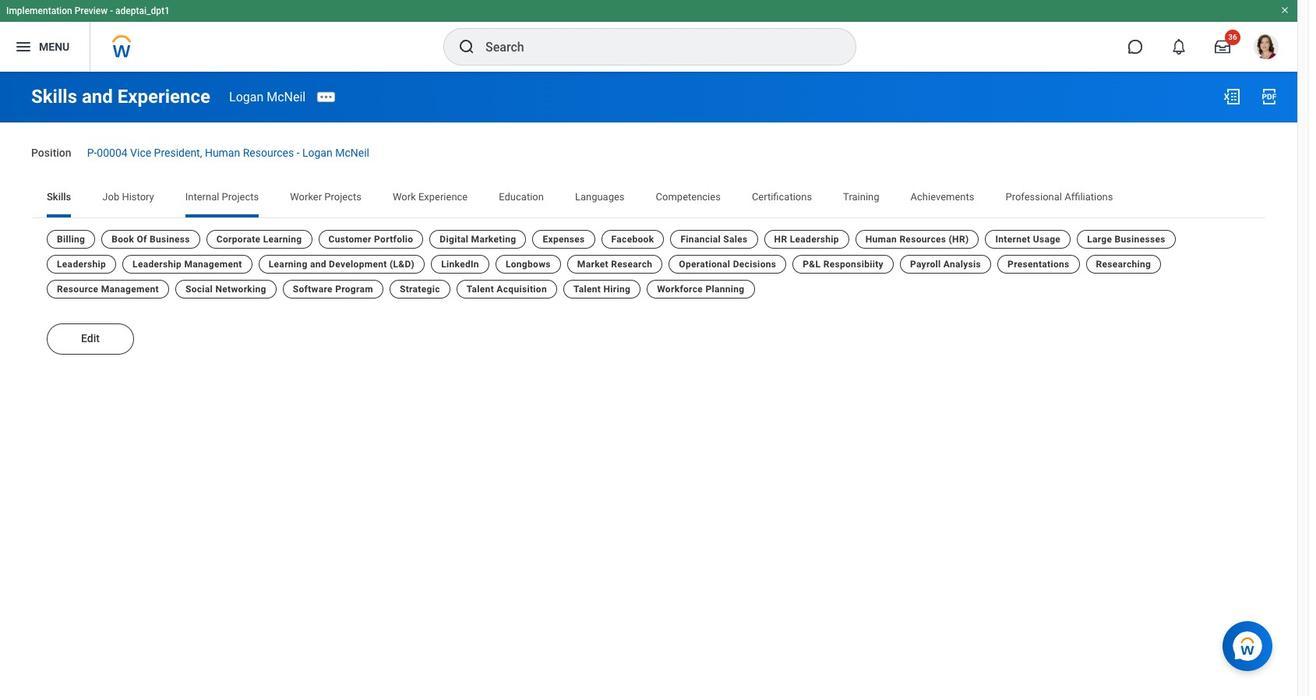 Task type: describe. For each thing, give the bounding box(es) containing it.
0 vertical spatial logan
[[229, 89, 264, 104]]

marketing
[[471, 234, 516, 245]]

social
[[186, 284, 213, 294]]

facebook button
[[601, 230, 665, 248]]

leadership button
[[47, 255, 116, 273]]

vice
[[130, 147, 151, 159]]

resource management button
[[47, 280, 169, 298]]

projects for worker projects
[[325, 191, 362, 202]]

inbox large image
[[1215, 39, 1231, 55]]

presentations button
[[998, 255, 1080, 273]]

and for skills
[[82, 86, 113, 108]]

financial sales
[[681, 234, 748, 245]]

workforce planning
[[657, 284, 745, 294]]

job history
[[102, 191, 154, 202]]

payroll
[[910, 259, 941, 270]]

large businesses
[[1088, 234, 1166, 245]]

financial sales button
[[671, 230, 758, 248]]

p&l responsibiity
[[803, 259, 884, 270]]

skills for skills and experience
[[31, 86, 77, 108]]

(hr)
[[949, 234, 969, 245]]

training
[[844, 191, 880, 202]]

linkedin
[[441, 259, 479, 270]]

internal
[[185, 191, 219, 202]]

talent acquisition
[[467, 284, 547, 294]]

networking
[[215, 284, 266, 294]]

2 horizontal spatial leadership
[[790, 234, 839, 245]]

analysis
[[944, 259, 981, 270]]

p-00004 vice president, human resources - logan mcneil link
[[87, 143, 369, 159]]

longbows
[[506, 259, 551, 270]]

learning inside button
[[269, 259, 308, 270]]

36 button
[[1206, 30, 1241, 64]]

work experience
[[393, 191, 468, 202]]

responsibiity
[[824, 259, 884, 270]]

sales
[[724, 234, 748, 245]]

customer
[[329, 234, 372, 245]]

view printable version (pdf) image
[[1260, 87, 1279, 106]]

human resources (hr) button
[[856, 230, 979, 248]]

menu button
[[0, 22, 90, 72]]

book
[[112, 234, 134, 245]]

preview
[[75, 5, 108, 16]]

achievements
[[911, 191, 975, 202]]

implementation preview -   adeptai_dpt1
[[6, 5, 170, 16]]

talent for talent hiring
[[574, 284, 601, 294]]

business
[[150, 234, 190, 245]]

edit button
[[47, 323, 134, 354]]

researching button
[[1086, 255, 1162, 273]]

certifications
[[752, 191, 812, 202]]

history
[[122, 191, 154, 202]]

competencies
[[656, 191, 721, 202]]

market research button
[[567, 255, 663, 273]]

leadership management
[[133, 259, 242, 270]]

leadership management button
[[122, 255, 252, 273]]

- inside menu banner
[[110, 5, 113, 16]]

- inside skills and experience main content
[[297, 147, 300, 159]]

skills and experience main content
[[0, 72, 1298, 418]]

logan mcneil link
[[229, 89, 306, 104]]

research
[[611, 259, 653, 270]]

resource
[[57, 284, 99, 294]]

corporate
[[217, 234, 261, 245]]

customer portfolio
[[329, 234, 413, 245]]

professional affiliations
[[1006, 191, 1114, 202]]

social networking button
[[175, 280, 277, 298]]

(l&d)
[[390, 259, 415, 270]]

financial
[[681, 234, 721, 245]]

program
[[335, 284, 373, 294]]

talent hiring
[[574, 284, 631, 294]]

digital marketing button
[[430, 230, 526, 248]]

position
[[31, 147, 71, 159]]

expenses button
[[533, 230, 595, 248]]

expenses
[[543, 234, 585, 245]]

36
[[1229, 33, 1238, 41]]

p&l responsibiity button
[[793, 255, 894, 273]]

0 vertical spatial resources
[[243, 147, 294, 159]]

export to excel image
[[1223, 87, 1242, 106]]

learning and development (l&d)
[[269, 259, 415, 270]]

workforce
[[657, 284, 703, 294]]

strategic button
[[390, 280, 450, 298]]



Task type: vqa. For each thing, say whether or not it's contained in the screenshot.
the McNeil within P-00004 Vice President, Human Resources - Logan McNeil link
yes



Task type: locate. For each thing, give the bounding box(es) containing it.
tab list
[[31, 180, 1267, 217]]

1 horizontal spatial mcneil
[[335, 147, 369, 159]]

corporate learning
[[217, 234, 302, 245]]

professional
[[1006, 191, 1062, 202]]

0 horizontal spatial experience
[[118, 86, 210, 108]]

projects right internal
[[222, 191, 259, 202]]

resources inside button
[[900, 234, 947, 245]]

corporate learning button
[[206, 230, 312, 248]]

leadership for leadership
[[57, 259, 106, 270]]

1 horizontal spatial experience
[[419, 191, 468, 202]]

mcneil
[[267, 89, 306, 104], [335, 147, 369, 159]]

0 vertical spatial and
[[82, 86, 113, 108]]

0 vertical spatial learning
[[263, 234, 302, 245]]

0 horizontal spatial management
[[101, 284, 159, 294]]

projects for internal projects
[[222, 191, 259, 202]]

management inside 'button'
[[184, 259, 242, 270]]

tab list inside skills and experience main content
[[31, 180, 1267, 217]]

resources up payroll
[[900, 234, 947, 245]]

1 vertical spatial skills
[[47, 191, 71, 202]]

menu banner
[[0, 0, 1298, 72]]

leadership inside 'button'
[[133, 259, 182, 270]]

operational decisions button
[[669, 255, 787, 273]]

experience
[[118, 86, 210, 108], [419, 191, 468, 202]]

skills for skills
[[47, 191, 71, 202]]

skills inside tab list
[[47, 191, 71, 202]]

management down book
[[101, 284, 159, 294]]

2 projects from the left
[[325, 191, 362, 202]]

1 vertical spatial learning
[[269, 259, 308, 270]]

market research
[[578, 259, 653, 270]]

payroll analysis
[[910, 259, 981, 270]]

operational
[[679, 259, 731, 270]]

management for resource management
[[101, 284, 159, 294]]

of
[[137, 234, 147, 245]]

1 horizontal spatial talent
[[574, 284, 601, 294]]

1 projects from the left
[[222, 191, 259, 202]]

1 vertical spatial management
[[101, 284, 159, 294]]

0 horizontal spatial and
[[82, 86, 113, 108]]

decisions
[[733, 259, 777, 270]]

1 horizontal spatial human
[[866, 234, 897, 245]]

learning and development (l&d) button
[[259, 255, 425, 273]]

1 vertical spatial experience
[[419, 191, 468, 202]]

planning
[[706, 284, 745, 294]]

p-00004 vice president, human resources - logan mcneil
[[87, 147, 369, 159]]

worker projects
[[290, 191, 362, 202]]

1 vertical spatial mcneil
[[335, 147, 369, 159]]

facebook
[[612, 234, 654, 245]]

0 horizontal spatial -
[[110, 5, 113, 16]]

presentations
[[1008, 259, 1070, 270]]

skills down 'menu'
[[31, 86, 77, 108]]

logan up p-00004 vice president, human resources - logan mcneil link
[[229, 89, 264, 104]]

and up p- at the left top
[[82, 86, 113, 108]]

- right preview
[[110, 5, 113, 16]]

researching
[[1096, 259, 1152, 270]]

internal projects
[[185, 191, 259, 202]]

education
[[499, 191, 544, 202]]

1 horizontal spatial management
[[184, 259, 242, 270]]

large businesses button
[[1077, 230, 1176, 248]]

hiring
[[604, 284, 631, 294]]

affiliations
[[1065, 191, 1114, 202]]

social networking
[[186, 284, 266, 294]]

0 vertical spatial management
[[184, 259, 242, 270]]

leadership
[[790, 234, 839, 245], [57, 259, 106, 270], [133, 259, 182, 270]]

1 horizontal spatial logan
[[302, 147, 333, 159]]

logan inside p-00004 vice president, human resources - logan mcneil link
[[302, 147, 333, 159]]

customer portfolio button
[[318, 230, 424, 248]]

logan
[[229, 89, 264, 104], [302, 147, 333, 159]]

1 horizontal spatial -
[[297, 147, 300, 159]]

talent for talent acquisition
[[467, 284, 494, 294]]

1 horizontal spatial resources
[[900, 234, 947, 245]]

learning up software on the left top of the page
[[269, 259, 308, 270]]

1 vertical spatial and
[[310, 259, 326, 270]]

linkedin button
[[431, 255, 489, 273]]

management
[[184, 259, 242, 270], [101, 284, 159, 294]]

p&l
[[803, 259, 821, 270]]

0 horizontal spatial resources
[[243, 147, 294, 159]]

justify image
[[14, 37, 33, 56]]

hr
[[775, 234, 788, 245]]

menu
[[39, 40, 70, 53]]

internet usage button
[[986, 230, 1071, 248]]

learning
[[263, 234, 302, 245], [269, 259, 308, 270]]

0 horizontal spatial logan
[[229, 89, 264, 104]]

skills
[[31, 86, 77, 108], [47, 191, 71, 202]]

implementation
[[6, 5, 72, 16]]

acquisition
[[497, 284, 547, 294]]

0 horizontal spatial talent
[[467, 284, 494, 294]]

talent down linkedin
[[467, 284, 494, 294]]

hr leadership
[[775, 234, 839, 245]]

1 vertical spatial -
[[297, 147, 300, 159]]

president,
[[154, 147, 202, 159]]

notifications large image
[[1172, 39, 1187, 55]]

leadership for leadership management
[[133, 259, 182, 270]]

management for leadership management
[[184, 259, 242, 270]]

businesses
[[1115, 234, 1166, 245]]

human inside button
[[866, 234, 897, 245]]

learning right the corporate
[[263, 234, 302, 245]]

0 horizontal spatial projects
[[222, 191, 259, 202]]

adeptai_dpt1
[[115, 5, 170, 16]]

worker
[[290, 191, 322, 202]]

experience up the "president,"
[[118, 86, 210, 108]]

experience inside tab list
[[419, 191, 468, 202]]

experience right work
[[419, 191, 468, 202]]

book of business button
[[101, 230, 200, 248]]

1 horizontal spatial and
[[310, 259, 326, 270]]

large
[[1088, 234, 1113, 245]]

0 vertical spatial -
[[110, 5, 113, 16]]

operational decisions
[[679, 259, 777, 270]]

1 talent from the left
[[467, 284, 494, 294]]

digital
[[440, 234, 469, 245]]

search image
[[458, 37, 476, 56]]

0 horizontal spatial human
[[205, 147, 240, 159]]

billing
[[57, 234, 85, 245]]

1 vertical spatial human
[[866, 234, 897, 245]]

1 vertical spatial logan
[[302, 147, 333, 159]]

talent acquisition button
[[457, 280, 557, 298]]

leadership up the p&l
[[790, 234, 839, 245]]

human up responsibiity
[[866, 234, 897, 245]]

0 vertical spatial mcneil
[[267, 89, 306, 104]]

close environment banner image
[[1281, 5, 1290, 15]]

software
[[293, 284, 333, 294]]

management up social networking in the left of the page
[[184, 259, 242, 270]]

strategic
[[400, 284, 440, 294]]

1 vertical spatial resources
[[900, 234, 947, 245]]

human up internal projects
[[205, 147, 240, 159]]

leadership up resource
[[57, 259, 106, 270]]

resource management
[[57, 284, 159, 294]]

and for learning
[[310, 259, 326, 270]]

resources down the logan mcneil
[[243, 147, 294, 159]]

book of business
[[112, 234, 190, 245]]

1 horizontal spatial leadership
[[133, 259, 182, 270]]

longbows button
[[496, 255, 561, 273]]

billing button
[[47, 230, 95, 248]]

skills up billing button
[[47, 191, 71, 202]]

internet usage
[[996, 234, 1061, 245]]

- up worker
[[297, 147, 300, 159]]

p-
[[87, 147, 97, 159]]

leadership down book of business
[[133, 259, 182, 270]]

2 talent from the left
[[574, 284, 601, 294]]

digital marketing
[[440, 234, 516, 245]]

0 vertical spatial experience
[[118, 86, 210, 108]]

0 horizontal spatial mcneil
[[267, 89, 306, 104]]

0 vertical spatial human
[[205, 147, 240, 159]]

learning inside button
[[263, 234, 302, 245]]

logan up worker projects
[[302, 147, 333, 159]]

0 vertical spatial skills
[[31, 86, 77, 108]]

internet
[[996, 234, 1031, 245]]

Search Workday  search field
[[486, 30, 824, 64]]

work
[[393, 191, 416, 202]]

market
[[578, 259, 609, 270]]

hr leadership button
[[764, 230, 849, 248]]

00004
[[97, 147, 128, 159]]

0 horizontal spatial leadership
[[57, 259, 106, 270]]

workforce planning button
[[647, 280, 755, 298]]

and inside learning and development (l&d) button
[[310, 259, 326, 270]]

talent hiring button
[[564, 280, 641, 298]]

languages
[[575, 191, 625, 202]]

and up software on the left top of the page
[[310, 259, 326, 270]]

1 horizontal spatial projects
[[325, 191, 362, 202]]

projects
[[222, 191, 259, 202], [325, 191, 362, 202]]

human resources (hr)
[[866, 234, 969, 245]]

projects right worker
[[325, 191, 362, 202]]

talent down the market
[[574, 284, 601, 294]]

profile logan mcneil image
[[1254, 34, 1279, 62]]

tab list containing skills
[[31, 180, 1267, 217]]

and
[[82, 86, 113, 108], [310, 259, 326, 270]]

management inside button
[[101, 284, 159, 294]]

portfolio
[[374, 234, 413, 245]]

development
[[329, 259, 387, 270]]



